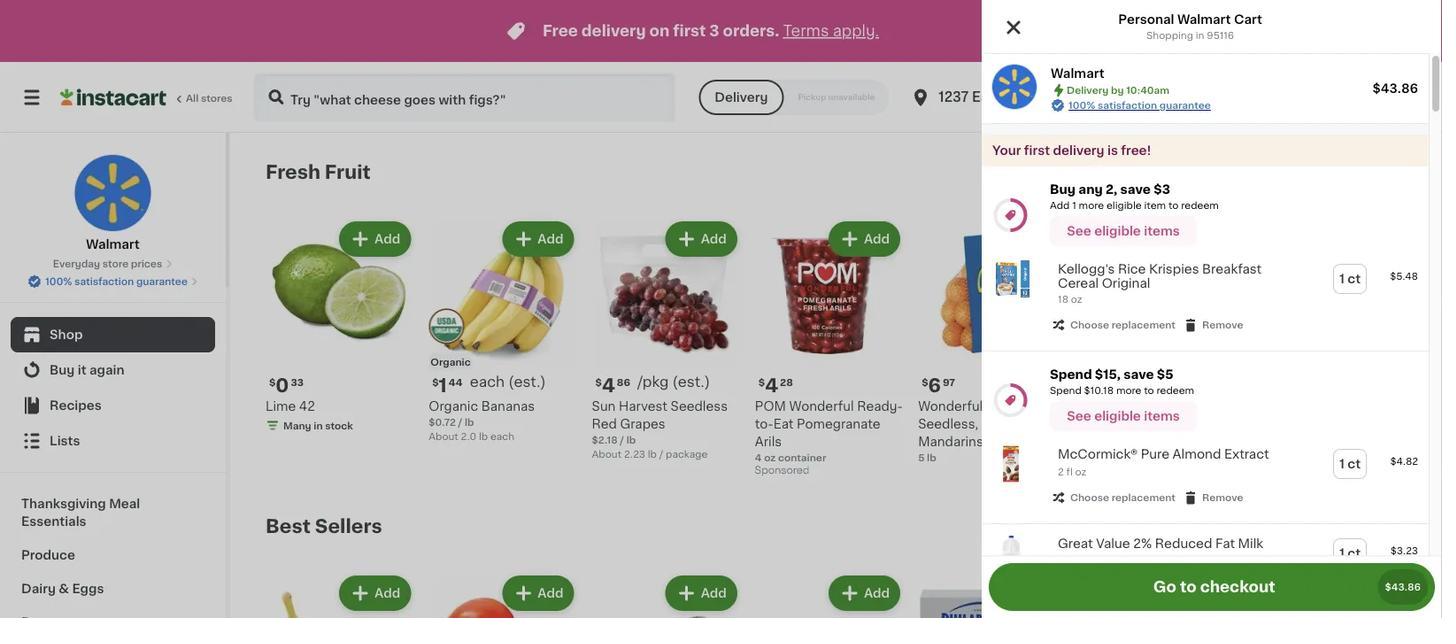Task type: describe. For each thing, give the bounding box(es) containing it.
1 vertical spatial delivery
[[1053, 144, 1105, 157]]

remove button for breakfast
[[1183, 317, 1244, 333]]

2 vertical spatial walmart
[[86, 238, 140, 251]]

street
[[1093, 91, 1135, 104]]

redeem inside spend $15, save $5 spend $10.18 more to redeem
[[1157, 386, 1195, 396]]

free delivery on first 3 orders. terms apply.
[[543, 23, 879, 39]]

1 ct for great value 2% reduced fat milk
[[1340, 547, 1361, 560]]

kellogg's
[[1058, 263, 1115, 275]]

best sellers
[[266, 517, 382, 535]]

essentials
[[21, 515, 86, 528]]

organic for organic bananas $0.72 / lb about 2.0 lb each
[[429, 400, 478, 412]]

again
[[89, 364, 125, 376]]

0 vertical spatial guarantee
[[1160, 100, 1211, 110]]

11 button
[[1335, 76, 1408, 119]]

on
[[650, 23, 670, 39]]

eligible for 2,
[[1095, 225, 1141, 237]]

shop link
[[11, 317, 215, 352]]

eligible for save
[[1095, 410, 1141, 423]]

1 ct for kellogg's rice krispies breakfast cereal original
[[1340, 273, 1361, 285]]

to inside spend $15, save $5 spend $10.18 more to redeem
[[1144, 386, 1154, 396]]

store
[[102, 259, 129, 269]]

2 vertical spatial /
[[659, 449, 663, 458]]

$4.82
[[1390, 457, 1418, 466]]

see for buy
[[1067, 225, 1092, 237]]

1 left $5.48 on the top
[[1340, 273, 1345, 285]]

44
[[449, 377, 463, 387]]

oz inside kellogg's rice krispies breakfast cereal original 18 oz
[[1071, 295, 1083, 304]]

2.0
[[461, 431, 476, 441]]

4 for $ 4 28
[[765, 376, 778, 395]]

milk
[[1238, 538, 1264, 550]]

1 vertical spatial stock
[[1141, 435, 1169, 444]]

red
[[592, 417, 617, 430]]

container inside 'pom wonderful ready- to-eat pomegranate arils 4 oz container'
[[778, 452, 826, 462]]

0 horizontal spatial many
[[283, 420, 311, 430]]

mccormick® pure almond extract button
[[1058, 447, 1269, 462]]

stores
[[201, 93, 233, 103]]

product group containing 0
[[266, 218, 415, 436]]

choose for fl
[[1070, 493, 1109, 503]]

0 vertical spatial 5
[[1091, 376, 1104, 395]]

$ 6 97
[[922, 376, 955, 395]]

2 horizontal spatial to
[[1180, 579, 1197, 595]]

5 inside the wonderful halos sweet, seedless, easy-to-peel mandarins 5 lb
[[918, 452, 925, 462]]

gal
[[1065, 557, 1079, 566]]

kellogg's rice krispies breakfast cereal original 18 oz
[[1058, 263, 1262, 304]]

cart
[[1234, 13, 1263, 26]]

lists
[[50, 435, 80, 447]]

seedless,
[[918, 417, 979, 430]]

100% inside '100% satisfaction guarantee' button
[[45, 277, 72, 286]]

1 horizontal spatial delivery by 10:40am
[[1174, 91, 1314, 104]]

value
[[1096, 538, 1130, 550]]

$ 1 44
[[432, 376, 463, 395]]

delivery inside the limited time offer region
[[582, 23, 646, 39]]

lb right 2.0
[[479, 431, 488, 441]]

package
[[666, 449, 708, 458]]

/pkg
[[637, 375, 669, 389]]

service type group
[[699, 80, 889, 115]]

oz inside the raspberries package 12 oz container
[[1094, 417, 1106, 427]]

sweet,
[[1025, 400, 1067, 412]]

0 horizontal spatial by
[[1111, 85, 1124, 95]]

fresh
[[266, 162, 320, 181]]

1 left $4.82 on the bottom right of page
[[1340, 458, 1345, 470]]

lb up 2.23
[[627, 435, 636, 444]]

1 horizontal spatial satisfaction
[[1098, 100, 1157, 110]]

ct for mccormick® pure almond extract
[[1348, 458, 1361, 470]]

wonderful inside 'pom wonderful ready- to-eat pomegranate arils 4 oz container'
[[789, 400, 854, 412]]

$ for pom wonderful ready- to-eat pomegranate arils
[[759, 377, 765, 387]]

krispies
[[1149, 263, 1199, 275]]

lb inside the wonderful halos sweet, seedless, easy-to-peel mandarins 5 lb
[[927, 452, 936, 462]]

18
[[1058, 295, 1069, 304]]

1 horizontal spatial walmart
[[1051, 67, 1105, 80]]

lb right 2.23
[[648, 449, 657, 458]]

best
[[266, 517, 311, 535]]

great
[[1058, 538, 1093, 550]]

view all (30+)
[[1189, 520, 1275, 532]]

is
[[1108, 144, 1118, 157]]

almond
[[1173, 448, 1221, 461]]

/pkg (est.)
[[637, 375, 710, 389]]

walmart image
[[993, 65, 1037, 109]]

$ 0 33
[[269, 376, 304, 395]]

james
[[1044, 91, 1090, 104]]

extract
[[1224, 448, 1269, 461]]

pom
[[755, 400, 786, 412]]

remove for breakfast
[[1202, 320, 1244, 330]]

item carousel region containing fresh fruit
[[266, 154, 1394, 494]]

satisfaction inside button
[[75, 277, 134, 286]]

2 spend from the top
[[1050, 386, 1082, 396]]

eggs
[[72, 583, 104, 595]]

3
[[710, 23, 719, 39]]

eat
[[774, 417, 794, 430]]

$3.23
[[1391, 546, 1418, 556]]

items for almond
[[1144, 410, 1180, 423]]

sun harvest seedless red grapes $2.18 / lb about 2.23 lb / package
[[592, 400, 728, 458]]

dairy & eggs
[[21, 583, 104, 595]]

0 vertical spatial many in stock
[[283, 420, 353, 430]]

28
[[780, 377, 793, 387]]

mccormick® pure almond extract image
[[993, 446, 1030, 483]]

your
[[993, 144, 1021, 157]]

1 ct button for great value 2% reduced fat milk
[[1334, 539, 1366, 568]]

33
[[291, 377, 304, 387]]

oz inside mccormick® pure almond extract 2 fl oz
[[1075, 467, 1087, 477]]

go to checkout
[[1154, 579, 1276, 595]]

thanksgiving meal essentials link
[[11, 487, 215, 538]]

1 horizontal spatial delivery
[[1067, 85, 1109, 95]]

delivery inside delivery "button"
[[715, 91, 768, 104]]

all
[[186, 93, 199, 103]]

shopping
[[1147, 31, 1193, 40]]

1 horizontal spatial many
[[1099, 435, 1127, 444]]

pomegranate
[[797, 417, 881, 430]]

more inside the buy any 2, save $3 add 1 more eligible item to redeem
[[1079, 201, 1104, 210]]

apply.
[[833, 23, 879, 39]]

fruit
[[325, 162, 371, 181]]

wonderful inside the wonderful halos sweet, seedless, easy-to-peel mandarins 5 lb
[[918, 400, 983, 412]]

container inside the raspberries package 12 oz container
[[1108, 417, 1156, 427]]

raspberries package 12 oz container
[[1081, 400, 1213, 427]]

fl
[[1067, 467, 1073, 477]]

all for best sellers
[[1223, 520, 1238, 532]]

pure
[[1141, 448, 1170, 461]]

$ 5 34
[[1085, 376, 1119, 395]]

halos
[[986, 400, 1022, 412]]

go
[[1154, 579, 1177, 595]]

$ 4 86
[[595, 376, 630, 395]]

everyday store prices
[[53, 259, 162, 269]]

mandarins
[[918, 435, 983, 447]]

replacement for rice
[[1112, 320, 1176, 330]]

fat
[[1216, 538, 1235, 550]]

recipes link
[[11, 388, 215, 423]]

97
[[943, 377, 955, 387]]

see eligible items for kellogg's
[[1067, 225, 1180, 237]]

about inside sun harvest seedless red grapes $2.18 / lb about 2.23 lb / package
[[592, 449, 622, 458]]

delivery button
[[699, 80, 784, 115]]

fresh fruit
[[266, 162, 371, 181]]

$5
[[1157, 368, 1174, 381]]

guarantee inside button
[[136, 277, 188, 286]]

remove button for extract
[[1183, 490, 1244, 506]]

each inside organic bananas $0.72 / lb about 2.0 lb each
[[490, 431, 514, 441]]

$10.18
[[1084, 386, 1114, 396]]

1 vertical spatial $43.86
[[1385, 582, 1421, 592]]

product group containing 6
[[918, 218, 1067, 464]]

easy-
[[982, 417, 1017, 430]]

see eligible items button for kellogg's
[[1050, 216, 1197, 246]]

1 left $3.23
[[1340, 547, 1345, 560]]

raspberries
[[1081, 400, 1156, 412]]

0 horizontal spatial 10:40am
[[1126, 85, 1170, 95]]

breakfast
[[1202, 263, 1262, 275]]

95116
[[1207, 31, 1234, 40]]

rice
[[1118, 263, 1146, 275]]

all stores
[[186, 93, 233, 103]]

in inside personal walmart cart shopping in 95116
[[1196, 31, 1205, 40]]

1 ct button for kellogg's rice krispies breakfast cereal original
[[1334, 265, 1366, 293]]

more inside spend $15, save $5 spend $10.18 more to redeem
[[1116, 386, 1142, 396]]

lime 42
[[266, 400, 315, 412]]



Task type: locate. For each thing, give the bounding box(es) containing it.
satisfaction down everyday store prices
[[75, 277, 134, 286]]

1 to- from the left
[[1017, 417, 1036, 430]]

1 item carousel region from the top
[[266, 154, 1394, 494]]

choose for original
[[1070, 320, 1109, 330]]

see eligible items down spend $15, save $5 spend $10.18 more to redeem
[[1067, 410, 1180, 423]]

eligible down 2,
[[1107, 201, 1142, 210]]

42
[[299, 400, 315, 412]]

in down the raspberries package 12 oz container
[[1130, 435, 1139, 444]]

1 horizontal spatial by
[[1234, 91, 1252, 104]]

sun
[[592, 400, 616, 412]]

about down $2.18
[[592, 449, 622, 458]]

delivery down the orders.
[[715, 91, 768, 104]]

harvest
[[619, 400, 668, 412]]

1 horizontal spatial 10:40am
[[1255, 91, 1314, 104]]

$ inside the $ 5 34
[[1085, 377, 1091, 387]]

many in stock up pure
[[1099, 435, 1169, 444]]

choose replacement up value
[[1070, 493, 1176, 503]]

2 (est.) from the left
[[508, 375, 546, 389]]

save inside the buy any 2, save $3 add 1 more eligible item to redeem
[[1121, 183, 1151, 196]]

0 vertical spatial remove button
[[1183, 317, 1244, 333]]

$5.48
[[1390, 271, 1418, 281]]

(30+)
[[1241, 520, 1275, 532]]

2 $ from the left
[[595, 377, 602, 387]]

1 vertical spatial see eligible items
[[1067, 410, 1180, 423]]

many down lime 42
[[283, 420, 311, 430]]

$ left 97
[[922, 377, 928, 387]]

1 horizontal spatial 100% satisfaction guarantee
[[1069, 100, 1211, 110]]

see eligible items button down spend $15, save $5 spend $10.18 more to redeem
[[1050, 401, 1197, 431]]

1 ct left $3.23
[[1340, 547, 1361, 560]]

remove button up view all (30+)
[[1183, 490, 1244, 506]]

0 vertical spatial about
[[429, 431, 458, 441]]

$ left 33
[[269, 377, 276, 387]]

1 1 ct from the top
[[1340, 273, 1361, 285]]

1 ct button left $3.23
[[1334, 539, 1366, 568]]

2 horizontal spatial /
[[659, 449, 663, 458]]

(40+)
[[1241, 166, 1275, 178]]

organic up $0.72 at left bottom
[[429, 400, 478, 412]]

items for krispies
[[1144, 225, 1180, 237]]

$ left the 28
[[759, 377, 765, 387]]

1 all from the top
[[1223, 166, 1238, 178]]

save inside spend $15, save $5 spend $10.18 more to redeem
[[1124, 368, 1154, 381]]

to right item on the top of the page
[[1169, 201, 1179, 210]]

/
[[458, 417, 462, 427], [620, 435, 624, 444], [659, 449, 663, 458]]

spend $15, save $5 spend $10.18 more to redeem
[[1050, 368, 1195, 396]]

redeem up package
[[1157, 386, 1195, 396]]

12
[[1081, 417, 1092, 427]]

spend up sweet,
[[1050, 386, 1082, 396]]

/ inside organic bananas $0.72 / lb about 2.0 lb each
[[458, 417, 462, 427]]

wonderful up the 'pomegranate' on the right of the page
[[789, 400, 854, 412]]

0 vertical spatial $43.86
[[1373, 82, 1418, 95]]

ct left $4.82 on the bottom right of page
[[1348, 458, 1361, 470]]

(est.) for 4
[[673, 375, 710, 389]]

delivery by 10:40am up 100% satisfaction guarantee link
[[1067, 85, 1170, 95]]

recipes
[[50, 399, 102, 412]]

0 vertical spatial each
[[470, 375, 505, 389]]

1 remove from the top
[[1202, 320, 1244, 330]]

1 vertical spatial remove button
[[1183, 490, 1244, 506]]

100% satisfaction guarantee
[[1069, 100, 1211, 110], [45, 277, 188, 286]]

1 vertical spatial see
[[1067, 410, 1092, 423]]

1 left gal
[[1058, 557, 1062, 566]]

2 choose from the top
[[1070, 493, 1109, 503]]

ct for great value 2% reduced fat milk
[[1348, 547, 1361, 560]]

(est.) inside $4.86 per package (estimated) element
[[673, 375, 710, 389]]

$ inside $ 0 33
[[269, 377, 276, 387]]

seedless
[[671, 400, 728, 412]]

each right 44
[[470, 375, 505, 389]]

2.23
[[624, 449, 645, 458]]

1 items from the top
[[1144, 225, 1180, 237]]

eligible inside the buy any 2, save $3 add 1 more eligible item to redeem
[[1107, 201, 1142, 210]]

(est.)
[[673, 375, 710, 389], [508, 375, 546, 389]]

2 1 ct from the top
[[1340, 458, 1361, 470]]

0 vertical spatial 1 ct
[[1340, 273, 1361, 285]]

organic inside organic bananas $0.72 / lb about 2.0 lb each
[[429, 400, 478, 412]]

walmart link
[[74, 154, 152, 253]]

1 product group from the top
[[982, 250, 1429, 344]]

2 horizontal spatial delivery
[[1174, 91, 1231, 104]]

product group
[[982, 250, 1429, 344], [982, 435, 1429, 516]]

delivery by 10:40am down the 95116
[[1174, 91, 1314, 104]]

2 view from the top
[[1189, 520, 1220, 532]]

1 see eligible items from the top
[[1067, 225, 1180, 237]]

0 vertical spatial save
[[1121, 183, 1151, 196]]

arils
[[755, 435, 782, 447]]

2 choose replacement from the top
[[1070, 493, 1176, 503]]

personal
[[1119, 13, 1174, 26]]

all stores link
[[60, 73, 234, 122]]

oz right fl at the bottom of page
[[1075, 467, 1087, 477]]

1 vertical spatial eligible
[[1095, 225, 1141, 237]]

1 ct left $4.82 on the bottom right of page
[[1340, 458, 1361, 470]]

1 (est.) from the left
[[673, 375, 710, 389]]

1 see from the top
[[1067, 225, 1092, 237]]

great value 2% reduced fat milk image
[[993, 535, 1030, 572]]

sellers
[[315, 517, 382, 535]]

3 $ from the left
[[922, 377, 928, 387]]

2 horizontal spatial walmart
[[1177, 13, 1231, 26]]

product group containing 5
[[1081, 218, 1230, 450]]

2 see from the top
[[1067, 410, 1092, 423]]

0 horizontal spatial delivery
[[582, 23, 646, 39]]

1 vertical spatial all
[[1223, 520, 1238, 532]]

redeem
[[1181, 201, 1219, 210], [1157, 386, 1195, 396]]

0 vertical spatial ct
[[1348, 273, 1361, 285]]

0 horizontal spatial many in stock
[[283, 420, 353, 430]]

1 ct button left $4.82 on the bottom right of page
[[1334, 450, 1366, 478]]

promotion-wrapper element
[[982, 166, 1429, 352], [982, 352, 1429, 524]]

$15,
[[1095, 368, 1121, 381]]

in
[[1196, 31, 1205, 40], [314, 420, 323, 430], [1130, 435, 1139, 444]]

0 horizontal spatial more
[[1079, 201, 1104, 210]]

4 inside 'pom wonderful ready- to-eat pomegranate arils 4 oz container'
[[755, 452, 762, 462]]

/ up 2.0
[[458, 417, 462, 427]]

all left "(40+)"
[[1223, 166, 1238, 178]]

view for best sellers
[[1189, 520, 1220, 532]]

see eligible items
[[1067, 225, 1180, 237], [1067, 410, 1180, 423]]

to- up the arils
[[755, 417, 774, 430]]

delivery up 100% satisfaction guarantee link
[[1067, 85, 1109, 95]]

east
[[972, 91, 1002, 104]]

organic bananas $0.72 / lb about 2.0 lb each
[[429, 400, 535, 441]]

2 choose replacement button from the top
[[1051, 490, 1176, 506]]

more
[[1079, 201, 1104, 210], [1116, 386, 1142, 396]]

1 vertical spatial save
[[1124, 368, 1154, 381]]

1 vertical spatial 1 ct button
[[1334, 450, 1366, 478]]

product group
[[266, 218, 415, 436], [429, 218, 578, 443], [592, 218, 741, 461], [755, 218, 904, 480], [918, 218, 1067, 464], [1081, 218, 1230, 450], [266, 572, 415, 618], [429, 572, 578, 618], [592, 572, 741, 618], [755, 572, 904, 618], [918, 572, 1067, 618], [1081, 572, 1230, 618], [1245, 572, 1394, 618]]

1 horizontal spatial delivery
[[1053, 144, 1105, 157]]

1 vertical spatial many
[[1099, 435, 1127, 444]]

1 vertical spatial more
[[1116, 386, 1142, 396]]

1 vertical spatial 5
[[918, 452, 925, 462]]

in left the 95116
[[1196, 31, 1205, 40]]

0 vertical spatial 1 ct button
[[1334, 265, 1366, 293]]

oz right the 12
[[1094, 417, 1106, 427]]

100% down everyday
[[45, 277, 72, 286]]

1 wonderful from the left
[[918, 400, 983, 412]]

1 left 44
[[439, 376, 447, 395]]

1 vertical spatial redeem
[[1157, 386, 1195, 396]]

1 horizontal spatial wonderful
[[918, 400, 983, 412]]

all for fresh fruit
[[1223, 166, 1238, 178]]

delivery down the 95116
[[1174, 91, 1231, 104]]

$ inside $ 6 97
[[922, 377, 928, 387]]

1237
[[939, 91, 969, 104]]

1 horizontal spatial many in stock
[[1099, 435, 1169, 444]]

(est.) up 'bananas'
[[508, 375, 546, 389]]

3 ct from the top
[[1348, 547, 1361, 560]]

original
[[1102, 277, 1151, 290]]

terms
[[783, 23, 829, 39]]

1 $ from the left
[[269, 377, 276, 387]]

items down item on the top of the page
[[1144, 225, 1180, 237]]

$1.44 each (estimated) element
[[429, 374, 578, 397]]

save left '$5'
[[1124, 368, 1154, 381]]

delivery by 10:40am
[[1067, 85, 1170, 95], [1174, 91, 1314, 104]]

to- inside the wonderful halos sweet, seedless, easy-to-peel mandarins 5 lb
[[1017, 417, 1036, 430]]

sponsored badge image
[[755, 466, 809, 476]]

orders.
[[723, 23, 780, 39]]

first left 3
[[673, 23, 706, 39]]

add
[[1050, 201, 1070, 210], [375, 233, 400, 245], [538, 233, 564, 245], [701, 233, 727, 245], [864, 233, 890, 245], [1027, 233, 1053, 245], [1190, 233, 1216, 245], [375, 587, 400, 599], [538, 587, 564, 599], [701, 587, 727, 599], [864, 587, 890, 599], [1190, 587, 1216, 599], [1354, 587, 1379, 599]]

0 vertical spatial redeem
[[1181, 201, 1219, 210]]

1 vertical spatial 100% satisfaction guarantee
[[45, 277, 188, 286]]

1 choose replacement from the top
[[1070, 320, 1176, 330]]

1 ct left $5.48 on the top
[[1340, 273, 1361, 285]]

2 see eligible items button from the top
[[1050, 401, 1197, 431]]

0 horizontal spatial wonderful
[[789, 400, 854, 412]]

(est.) up seedless
[[673, 375, 710, 389]]

0 vertical spatial 100% satisfaction guarantee
[[1069, 100, 1211, 110]]

1 view from the top
[[1189, 166, 1220, 178]]

(est.) for 1
[[508, 375, 546, 389]]

by
[[1111, 85, 1124, 95], [1234, 91, 1252, 104]]

2 vertical spatial ct
[[1348, 547, 1361, 560]]

1 vertical spatial buy
[[50, 364, 75, 376]]

0 horizontal spatial 100% satisfaction guarantee
[[45, 277, 188, 286]]

to up the raspberries package 12 oz container
[[1144, 386, 1154, 396]]

buy left any
[[1050, 183, 1076, 196]]

$ left $15,
[[1085, 377, 1091, 387]]

0 vertical spatial more
[[1079, 201, 1104, 210]]

ready-
[[857, 400, 903, 412]]

spend up $10.18
[[1050, 368, 1092, 381]]

0 vertical spatial /
[[458, 417, 462, 427]]

2 all from the top
[[1223, 520, 1238, 532]]

product group containing mccormick® pure almond extract
[[982, 435, 1429, 516]]

0 vertical spatial 100%
[[1069, 100, 1096, 110]]

0 horizontal spatial delivery by 10:40am
[[1067, 85, 1170, 95]]

4 $ from the left
[[432, 377, 439, 387]]

None search field
[[253, 73, 676, 122]]

2 remove from the top
[[1202, 493, 1244, 503]]

kellogg's rice krispies breakfast cereal original image
[[993, 260, 1030, 297]]

4 left 86
[[602, 376, 615, 395]]

100% satisfaction guarantee button
[[28, 271, 198, 289]]

choose replacement button for fl
[[1051, 490, 1176, 506]]

redeem right item on the top of the page
[[1181, 201, 1219, 210]]

$4.86 per package (estimated) element
[[592, 374, 741, 397]]

1 vertical spatial to
[[1144, 386, 1154, 396]]

10:40am up 100% satisfaction guarantee link
[[1126, 85, 1170, 95]]

lists link
[[11, 423, 215, 459]]

choose
[[1070, 320, 1109, 330], [1070, 493, 1109, 503]]

dairy & eggs link
[[11, 572, 215, 606]]

walmart up the 95116
[[1177, 13, 1231, 26]]

2 items from the top
[[1144, 410, 1180, 423]]

$ inside $ 4 28
[[759, 377, 765, 387]]

choose replacement button
[[1051, 317, 1176, 333], [1051, 490, 1176, 506]]

1 vertical spatial guarantee
[[136, 277, 188, 286]]

satisfaction
[[1098, 100, 1157, 110], [75, 277, 134, 286]]

organic for organic
[[431, 357, 471, 366]]

(est.) inside $1.44 each (estimated) element
[[508, 375, 546, 389]]

0 horizontal spatial about
[[429, 431, 458, 441]]

all up fat
[[1223, 520, 1238, 532]]

first
[[673, 23, 706, 39], [1024, 144, 1050, 157]]

product group for spend $15, save $5
[[982, 435, 1429, 516]]

0 vertical spatial items
[[1144, 225, 1180, 237]]

checkout
[[1200, 579, 1276, 595]]

buy for buy it again
[[50, 364, 75, 376]]

item carousel region containing best sellers
[[266, 508, 1394, 618]]

2 vertical spatial to
[[1180, 579, 1197, 595]]

see eligible items down the buy any 2, save $3 add 1 more eligible item to redeem
[[1067, 225, 1180, 237]]

10:40am up "(40+)"
[[1255, 91, 1314, 104]]

0 horizontal spatial stock
[[325, 420, 353, 430]]

2 remove button from the top
[[1183, 490, 1244, 506]]

2 product group from the top
[[982, 435, 1429, 516]]

0 horizontal spatial buy
[[50, 364, 75, 376]]

1 horizontal spatial to
[[1169, 201, 1179, 210]]

eligible right the 12
[[1095, 410, 1141, 423]]

item
[[1144, 201, 1166, 210]]

oz right 18
[[1071, 295, 1083, 304]]

0 horizontal spatial 4
[[602, 376, 615, 395]]

100% satisfaction guarantee down "store"
[[45, 277, 188, 286]]

2 vertical spatial 1 ct
[[1340, 547, 1361, 560]]

first inside the limited time offer region
[[673, 23, 706, 39]]

0 vertical spatial replacement
[[1112, 320, 1176, 330]]

4 for $ 4 86
[[602, 376, 615, 395]]

1 horizontal spatial stock
[[1141, 435, 1169, 444]]

personal walmart cart shopping in 95116
[[1119, 13, 1263, 40]]

2 item carousel region from the top
[[266, 508, 1394, 618]]

product group containing 1
[[429, 218, 578, 443]]

to inside the buy any 2, save $3 add 1 more eligible item to redeem
[[1169, 201, 1179, 210]]

see for spend
[[1067, 410, 1092, 423]]

buy left it
[[50, 364, 75, 376]]

satisfaction up 'free!'
[[1098, 100, 1157, 110]]

0 vertical spatial stock
[[325, 420, 353, 430]]

lb up 2.0
[[465, 417, 474, 427]]

34
[[1106, 377, 1119, 387]]

stock
[[325, 420, 353, 430], [1141, 435, 1169, 444]]

ct left $3.23
[[1348, 547, 1361, 560]]

product group for buy any 2, save $3
[[982, 250, 1429, 344]]

remove for extract
[[1202, 493, 1244, 503]]

1 down the 'your first delivery is free!'
[[1072, 201, 1076, 210]]

1 horizontal spatial guarantee
[[1160, 100, 1211, 110]]

see eligible items for mccormick®
[[1067, 410, 1180, 423]]

0 vertical spatial satisfaction
[[1098, 100, 1157, 110]]

items up mccormick® pure almond extract button
[[1144, 410, 1180, 423]]

save
[[1121, 183, 1151, 196], [1124, 368, 1154, 381]]

lb down mandarins
[[927, 452, 936, 462]]

bananas
[[481, 400, 535, 412]]

choose replacement for mccormick®
[[1070, 493, 1176, 503]]

3 1 ct from the top
[[1340, 547, 1361, 560]]

100% satisfaction guarantee up 'free!'
[[1069, 100, 1211, 110]]

&
[[59, 583, 69, 595]]

walmart up the james
[[1051, 67, 1105, 80]]

1 vertical spatial replacement
[[1112, 493, 1176, 503]]

1 choose from the top
[[1070, 320, 1109, 330]]

100% up the 'your first delivery is free!'
[[1069, 100, 1096, 110]]

produce
[[21, 549, 75, 561]]

1 spend from the top
[[1050, 368, 1092, 381]]

0 horizontal spatial 100%
[[45, 277, 72, 286]]

ct left $5.48 on the top
[[1348, 273, 1361, 285]]

remove
[[1202, 320, 1244, 330], [1202, 493, 1244, 503]]

choose replacement button for original
[[1051, 317, 1176, 333]]

see right peel
[[1067, 410, 1092, 423]]

save right 2,
[[1121, 183, 1151, 196]]

more up raspberries
[[1116, 386, 1142, 396]]

delivery inside delivery by 10:40am link
[[1174, 91, 1231, 104]]

remove button
[[1183, 317, 1244, 333], [1183, 490, 1244, 506]]

choose down cereal
[[1070, 320, 1109, 330]]

1 horizontal spatial /
[[620, 435, 624, 444]]

reduced
[[1155, 538, 1212, 550]]

0 vertical spatial container
[[1108, 417, 1156, 427]]

1 vertical spatial 100%
[[45, 277, 72, 286]]

$ for wonderful halos sweet, seedless, easy-to-peel mandarins
[[922, 377, 928, 387]]

oz inside 'pom wonderful ready- to-eat pomegranate arils 4 oz container'
[[764, 452, 776, 462]]

1 see eligible items button from the top
[[1050, 216, 1197, 246]]

1 inside the buy any 2, save $3 add 1 more eligible item to redeem
[[1072, 201, 1076, 210]]

to- inside 'pom wonderful ready- to-eat pomegranate arils 4 oz container'
[[755, 417, 774, 430]]

instacart logo image
[[60, 87, 166, 108]]

view up fat
[[1189, 520, 1220, 532]]

0 vertical spatial eligible
[[1107, 201, 1142, 210]]

promotion-wrapper element containing buy any 2, save $3
[[982, 166, 1429, 352]]

walmart logo image
[[74, 154, 152, 232]]

redeem inside the buy any 2, save $3 add 1 more eligible item to redeem
[[1181, 201, 1219, 210]]

1 ct button for mccormick® pure almond extract
[[1334, 450, 1366, 478]]

buy inside "link"
[[50, 364, 75, 376]]

1 vertical spatial see eligible items button
[[1050, 401, 1197, 431]]

100% satisfaction guarantee inside button
[[45, 277, 188, 286]]

1 horizontal spatial more
[[1116, 386, 1142, 396]]

prices
[[131, 259, 162, 269]]

2 see eligible items from the top
[[1067, 410, 1180, 423]]

5 left 34
[[1091, 376, 1104, 395]]

buy any 2, save $3 add 1 more eligible item to redeem
[[1050, 183, 1219, 210]]

remove down breakfast on the right top of the page
[[1202, 320, 1244, 330]]

1 inside product group
[[439, 376, 447, 395]]

product group containing kellogg's rice krispies breakfast cereal original
[[982, 250, 1429, 344]]

oz
[[1071, 295, 1083, 304], [1094, 417, 1106, 427], [764, 452, 776, 462], [1075, 467, 1087, 477]]

ct for kellogg's rice krispies breakfast cereal original
[[1348, 273, 1361, 285]]

to- down sweet,
[[1017, 417, 1036, 430]]

see
[[1067, 225, 1092, 237], [1067, 410, 1092, 423]]

see eligible items button for mccormick®
[[1050, 401, 1197, 431]]

$ left 44
[[432, 377, 439, 387]]

1 inside the great value 2% reduced fat milk 1 gal
[[1058, 557, 1062, 566]]

view all (30+) button
[[1182, 508, 1294, 544]]

delivery by 10:40am link
[[1145, 87, 1314, 108]]

0
[[276, 376, 289, 395]]

item carousel region
[[266, 154, 1394, 494], [266, 508, 1394, 618]]

1 vertical spatial view
[[1189, 520, 1220, 532]]

0 vertical spatial remove
[[1202, 320, 1244, 330]]

$ up sun
[[595, 377, 602, 387]]

free
[[543, 23, 578, 39]]

by up 100% satisfaction guarantee link
[[1111, 85, 1124, 95]]

each down 'bananas'
[[490, 431, 514, 441]]

1 vertical spatial /
[[620, 435, 624, 444]]

5 down mandarins
[[918, 452, 925, 462]]

promotion-wrapper element containing spend $15, save $5
[[982, 352, 1429, 524]]

2 replacement from the top
[[1112, 493, 1176, 503]]

2,
[[1106, 183, 1118, 196]]

100% satisfaction guarantee link
[[1069, 98, 1211, 112]]

5
[[1091, 376, 1104, 395], [918, 452, 925, 462]]

replacement
[[1112, 320, 1176, 330], [1112, 493, 1176, 503]]

$3
[[1154, 183, 1170, 196]]

1 promotion-wrapper element from the top
[[982, 166, 1429, 352]]

4 left the 28
[[765, 376, 778, 395]]

1 choose replacement button from the top
[[1051, 317, 1176, 333]]

2 promotion-wrapper element from the top
[[982, 352, 1429, 524]]

2
[[1058, 467, 1064, 477]]

2 to- from the left
[[755, 417, 774, 430]]

1 horizontal spatial in
[[1130, 435, 1139, 444]]

view
[[1189, 166, 1220, 178], [1189, 520, 1220, 532]]

0 vertical spatial see
[[1067, 225, 1092, 237]]

$ for lime 42
[[269, 377, 276, 387]]

4 down the arils
[[755, 452, 762, 462]]

1 ct for mccormick® pure almond extract
[[1340, 458, 1361, 470]]

1 vertical spatial item carousel region
[[266, 508, 1394, 618]]

86
[[617, 377, 630, 387]]

1 ct button left $5.48 on the top
[[1334, 265, 1366, 293]]

first right your
[[1024, 144, 1050, 157]]

0 vertical spatial choose replacement
[[1070, 320, 1176, 330]]

1 vertical spatial choose replacement button
[[1051, 490, 1176, 506]]

$ inside $ 4 86
[[595, 377, 602, 387]]

walmart inside personal walmart cart shopping in 95116
[[1177, 13, 1231, 26]]

/ left package
[[659, 449, 663, 458]]

thanksgiving
[[21, 498, 106, 510]]

0 vertical spatial choose
[[1070, 320, 1109, 330]]

1 vertical spatial spend
[[1050, 386, 1082, 396]]

choose replacement down original
[[1070, 320, 1176, 330]]

1 remove button from the top
[[1183, 317, 1244, 333]]

saint
[[1005, 91, 1041, 104]]

2 1 ct button from the top
[[1334, 450, 1366, 478]]

2 ct from the top
[[1348, 458, 1361, 470]]

choose down fl at the bottom of page
[[1070, 493, 1109, 503]]

3 1 ct button from the top
[[1334, 539, 1366, 568]]

1 horizontal spatial first
[[1024, 144, 1050, 157]]

buy for buy any 2, save $3 add 1 more eligible item to redeem
[[1050, 183, 1076, 196]]

lb
[[465, 417, 474, 427], [479, 431, 488, 441], [627, 435, 636, 444], [648, 449, 657, 458], [927, 452, 936, 462]]

view for fresh fruit
[[1189, 166, 1220, 178]]

about inside organic bananas $0.72 / lb about 2.0 lb each
[[429, 431, 458, 441]]

add inside the buy any 2, save $3 add 1 more eligible item to redeem
[[1050, 201, 1070, 210]]

many in stock
[[283, 420, 353, 430], [1099, 435, 1169, 444]]

2 vertical spatial eligible
[[1095, 410, 1141, 423]]

1 vertical spatial 1 ct
[[1340, 458, 1361, 470]]

choose replacement
[[1070, 320, 1176, 330], [1070, 493, 1176, 503]]

/ right $2.18
[[620, 435, 624, 444]]

replacement for pure
[[1112, 493, 1176, 503]]

1 vertical spatial container
[[778, 452, 826, 462]]

about
[[429, 431, 458, 441], [592, 449, 622, 458]]

0 vertical spatial many
[[283, 420, 311, 430]]

wonderful
[[918, 400, 983, 412], [789, 400, 854, 412]]

1 ct from the top
[[1348, 273, 1361, 285]]

0 vertical spatial see eligible items button
[[1050, 216, 1197, 246]]

0 horizontal spatial delivery
[[715, 91, 768, 104]]

0 vertical spatial item carousel region
[[266, 154, 1394, 494]]

1 horizontal spatial 100%
[[1069, 100, 1096, 110]]

6 $ from the left
[[1085, 377, 1091, 387]]

mccormick®
[[1058, 448, 1138, 461]]

buy inside the buy any 2, save $3 add 1 more eligible item to redeem
[[1050, 183, 1076, 196]]

1 1 ct button from the top
[[1334, 265, 1366, 293]]

1 vertical spatial remove
[[1202, 493, 1244, 503]]

to-
[[1017, 417, 1036, 430], [755, 417, 774, 430]]

1 replacement from the top
[[1112, 320, 1176, 330]]

100% inside 100% satisfaction guarantee link
[[1069, 100, 1096, 110]]

1 vertical spatial each
[[490, 431, 514, 441]]

see eligible items button down the buy any 2, save $3 add 1 more eligible item to redeem
[[1050, 216, 1197, 246]]

0 vertical spatial in
[[1196, 31, 1205, 40]]

1 vertical spatial in
[[314, 420, 323, 430]]

5 $ from the left
[[759, 377, 765, 387]]

0 vertical spatial spend
[[1050, 368, 1092, 381]]

choose replacement button down original
[[1051, 317, 1176, 333]]

$ for raspberries package
[[1085, 377, 1091, 387]]

container up sponsored badge image
[[778, 452, 826, 462]]

it
[[78, 364, 86, 376]]

$ inside $ 1 44
[[432, 377, 439, 387]]

container down raspberries
[[1108, 417, 1156, 427]]

2 wonderful from the left
[[789, 400, 854, 412]]

limited time offer region
[[0, 0, 1390, 62]]

many in stock down 42
[[283, 420, 353, 430]]

2 vertical spatial in
[[1130, 435, 1139, 444]]

replacement down mccormick® pure almond extract 2 fl oz
[[1112, 493, 1176, 503]]

guarantee down shopping
[[1160, 100, 1211, 110]]

choose replacement for kellogg's
[[1070, 320, 1176, 330]]



Task type: vqa. For each thing, say whether or not it's contained in the screenshot.
Create a
no



